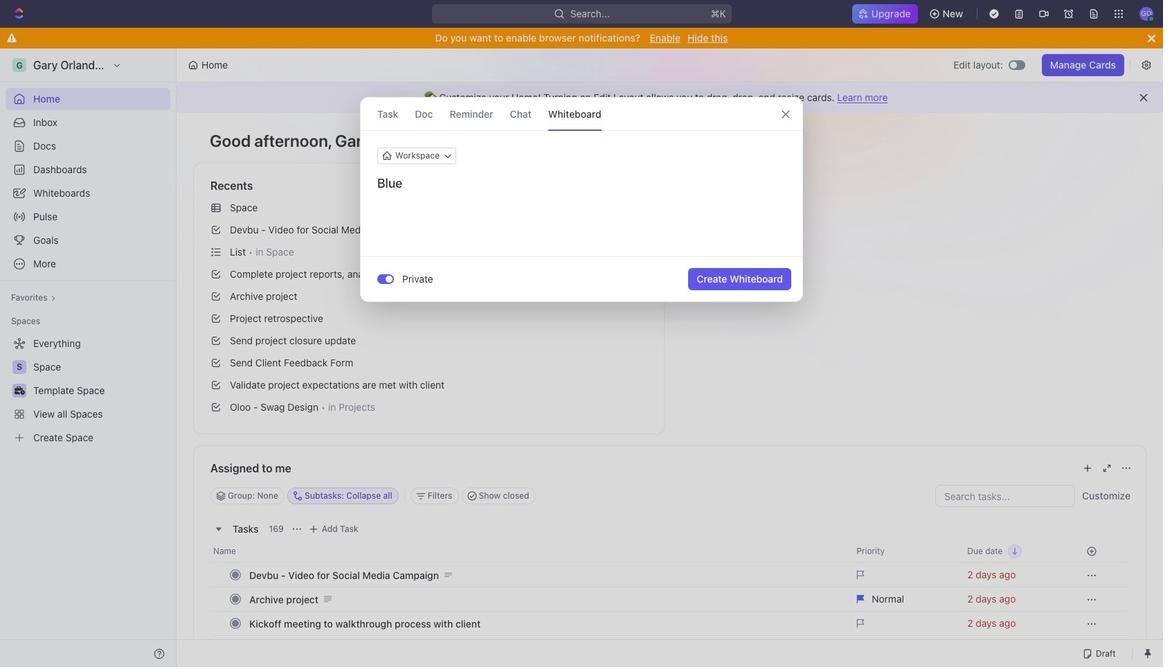 Task type: describe. For each thing, give the bounding box(es) containing it.
Name this Whiteboard... field
[[361, 175, 803, 192]]

tree inside sidebar 'navigation'
[[6, 333, 170, 449]]

sidebar navigation
[[0, 48, 177, 667]]

Search tasks... text field
[[937, 486, 1075, 506]]



Task type: locate. For each thing, give the bounding box(es) containing it.
alert
[[177, 82, 1164, 113]]

dialog
[[360, 97, 804, 302]]

tree
[[6, 333, 170, 449]]



Task type: vqa. For each thing, say whether or not it's contained in the screenshot.
Hide dropdown button
no



